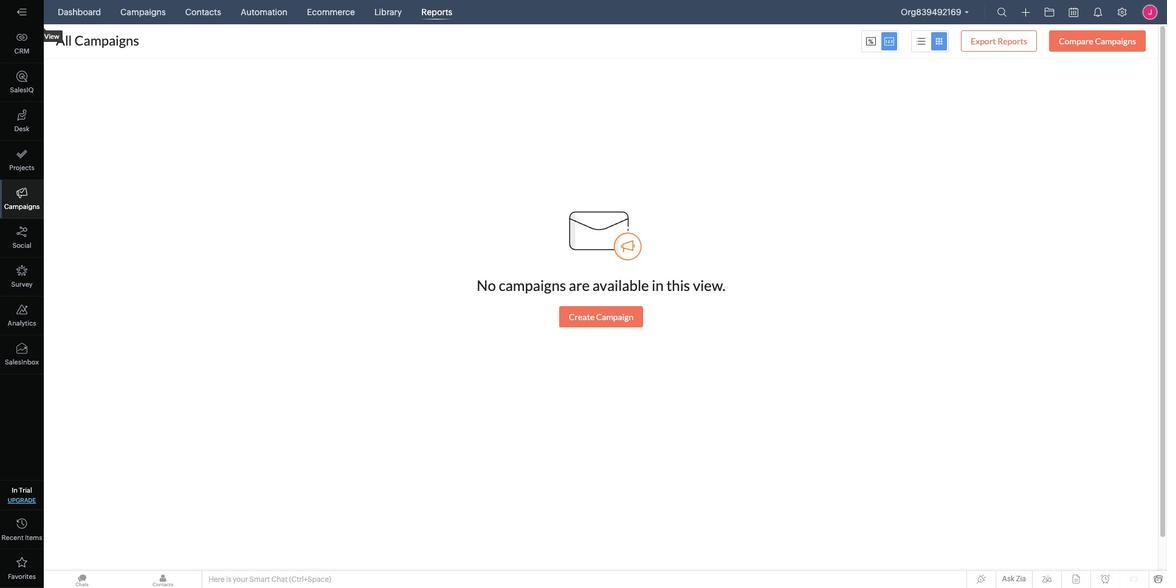 Task type: locate. For each thing, give the bounding box(es) containing it.
ask
[[1003, 575, 1015, 584]]

items
[[25, 535, 42, 542]]

in
[[12, 487, 18, 494]]

campaigns up social link at the top of page
[[4, 203, 40, 210]]

library
[[375, 7, 402, 17]]

0 vertical spatial campaigns
[[120, 7, 166, 17]]

folder image
[[1045, 7, 1055, 17]]

dashboard
[[58, 7, 101, 17]]

ecommerce
[[307, 7, 355, 17]]

salesiq
[[10, 86, 34, 94]]

analytics
[[8, 320, 36, 327]]

trial
[[19, 487, 32, 494]]

salesiq link
[[0, 63, 44, 102]]

0 horizontal spatial campaigns
[[4, 203, 40, 210]]

campaigns link down projects
[[0, 180, 44, 219]]

contacts
[[185, 7, 221, 17]]

social
[[12, 242, 31, 249]]

favorites
[[8, 573, 36, 581]]

crm
[[14, 47, 29, 55]]

survey
[[11, 281, 33, 288]]

reports link
[[417, 0, 457, 24]]

campaigns
[[120, 7, 166, 17], [4, 203, 40, 210]]

analytics link
[[0, 297, 44, 336]]

1 horizontal spatial campaigns
[[120, 7, 166, 17]]

ecommerce link
[[302, 0, 360, 24]]

campaigns left contacts
[[120, 7, 166, 17]]

crm link
[[0, 24, 44, 63]]

here is your smart chat (ctrl+space)
[[209, 576, 331, 584]]

0 horizontal spatial campaigns link
[[0, 180, 44, 219]]

recent
[[2, 535, 24, 542]]

ask zia
[[1003, 575, 1026, 584]]

here
[[209, 576, 225, 584]]

salesinbox link
[[0, 336, 44, 375]]

desk link
[[0, 102, 44, 141]]

campaigns link
[[116, 0, 171, 24], [0, 180, 44, 219]]

projects link
[[0, 141, 44, 180]]

campaigns link left contacts
[[116, 0, 171, 24]]

automation
[[241, 7, 288, 17]]

social link
[[0, 219, 44, 258]]

library link
[[370, 0, 407, 24]]

survey link
[[0, 258, 44, 297]]

projects
[[9, 164, 34, 171]]

chats image
[[44, 572, 120, 589]]

1 horizontal spatial campaigns link
[[116, 0, 171, 24]]



Task type: describe. For each thing, give the bounding box(es) containing it.
dashboard link
[[53, 0, 106, 24]]

contacts image
[[125, 572, 201, 589]]

1 vertical spatial campaigns link
[[0, 180, 44, 219]]

your
[[233, 576, 248, 584]]

configure settings image
[[1118, 7, 1127, 17]]

smart
[[250, 576, 270, 584]]

search image
[[998, 7, 1007, 17]]

reports
[[422, 7, 453, 17]]

quick actions image
[[1022, 8, 1030, 17]]

contacts link
[[180, 0, 226, 24]]

automation link
[[236, 0, 293, 24]]

recent items
[[2, 535, 42, 542]]

is
[[226, 576, 231, 584]]

chat
[[271, 576, 288, 584]]

zia
[[1016, 575, 1026, 584]]

0 vertical spatial campaigns link
[[116, 0, 171, 24]]

(ctrl+space)
[[289, 576, 331, 584]]

calendar image
[[1069, 7, 1079, 17]]

salesinbox
[[5, 359, 39, 366]]

in trial upgrade
[[8, 487, 36, 504]]

1 vertical spatial campaigns
[[4, 203, 40, 210]]

org839492169
[[901, 7, 962, 17]]

desk
[[14, 125, 30, 133]]

notifications image
[[1093, 7, 1103, 17]]

upgrade
[[8, 497, 36, 504]]



Task type: vqa. For each thing, say whether or not it's contained in the screenshot.
items
yes



